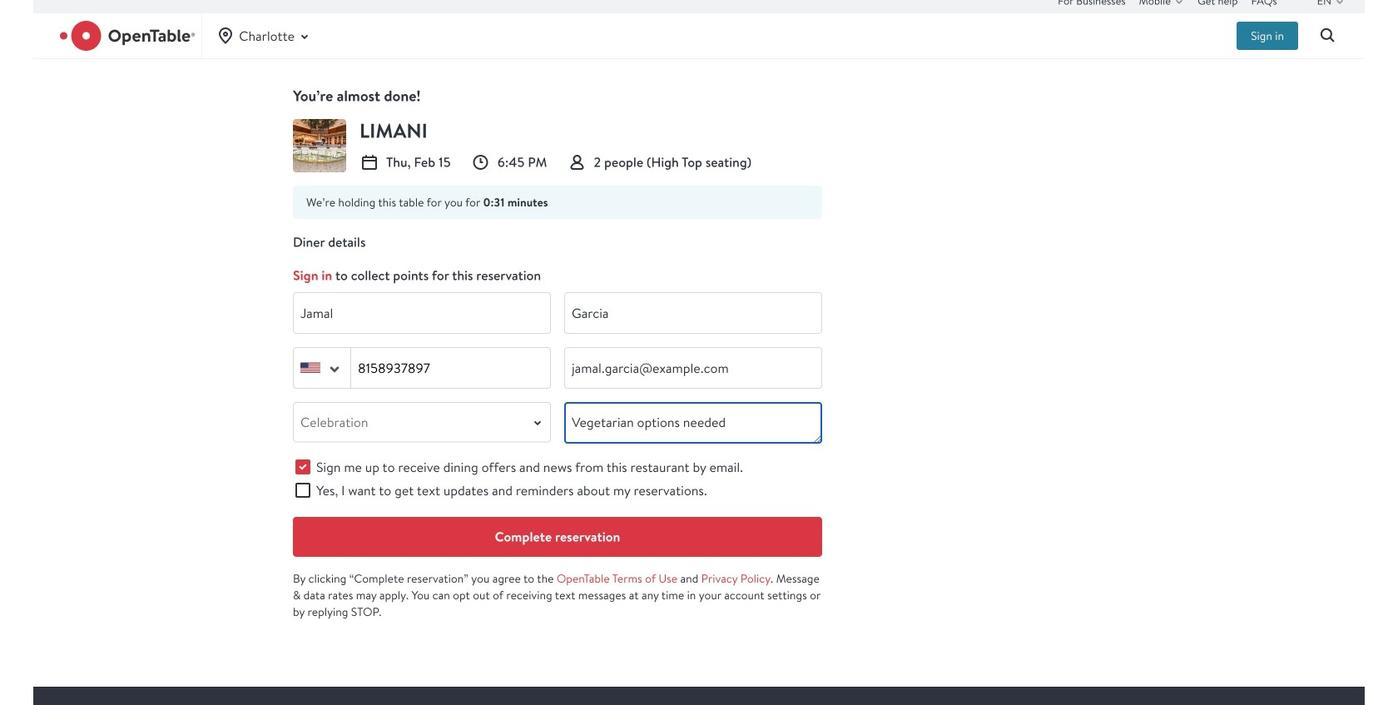 Task type: locate. For each thing, give the bounding box(es) containing it.
Add a special request (optional) text field
[[565, 403, 822, 443]]

you're almost done! element
[[293, 86, 823, 106]]

Email email field
[[565, 348, 822, 388]]



Task type: vqa. For each thing, say whether or not it's contained in the screenshot.
6:00 for 6:00 PM
no



Task type: describe. For each thing, give the bounding box(es) containing it.
Last name text field
[[565, 293, 822, 333]]

opentable logo image
[[60, 21, 195, 51]]

First name text field
[[294, 293, 550, 333]]

Phone number telephone field
[[351, 348, 550, 388]]



